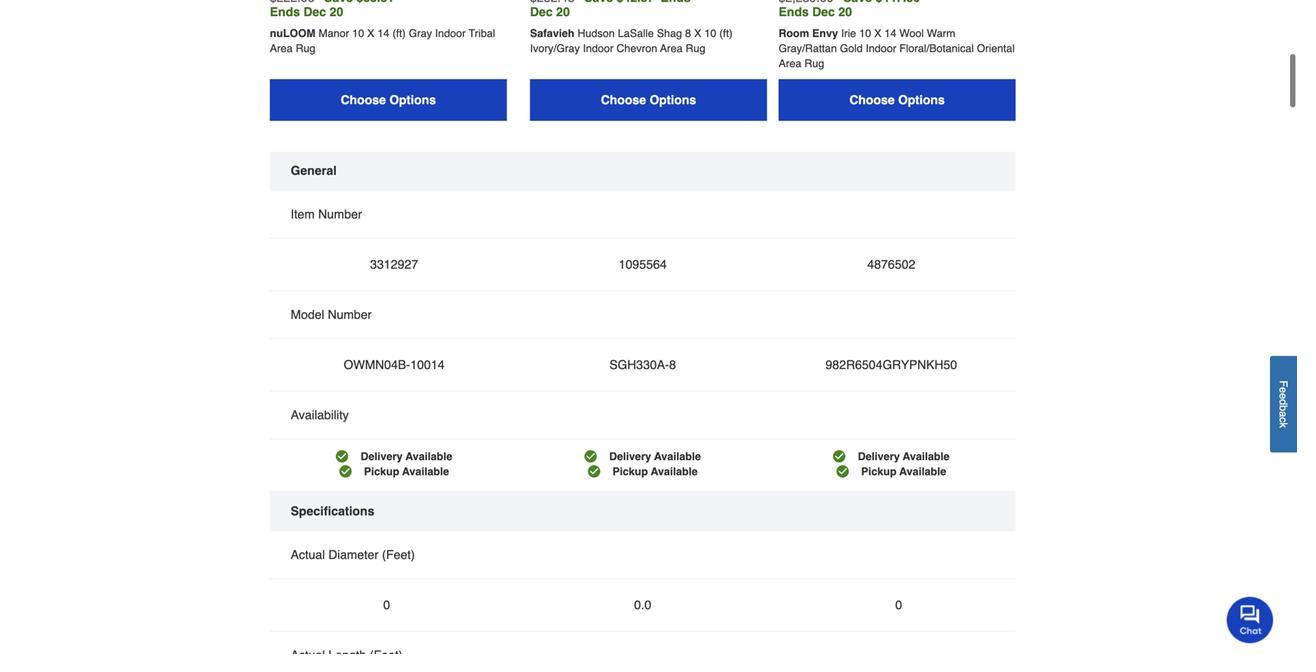 Task type: describe. For each thing, give the bounding box(es) containing it.
10014
[[410, 358, 445, 372]]

choose for third choose options button from right
[[341, 92, 386, 107]]

choose options for 1st choose options button from right
[[850, 92, 945, 107]]

warm
[[927, 27, 955, 39]]

number for model number
[[328, 307, 372, 322]]

manor
[[319, 27, 349, 39]]

indoor for safavieh
[[583, 42, 614, 55]]

actual diameter (feet)
[[291, 548, 415, 562]]

wool
[[900, 27, 924, 39]]

general
[[291, 163, 337, 178]]

0.0
[[634, 598, 651, 612]]

3 delivery from the left
[[858, 450, 900, 462]]

owmn04b-
[[344, 358, 410, 372]]

3 pickup available from the left
[[861, 465, 946, 477]]

c
[[1278, 417, 1290, 423]]

ivory/gray
[[530, 42, 580, 55]]

choose for 2nd choose options button from the right
[[601, 92, 646, 107]]

availability
[[291, 408, 349, 422]]

f e e d b a c k
[[1278, 381, 1290, 428]]

f e e d b a c k button
[[1270, 356, 1297, 453]]

tribal
[[469, 27, 495, 39]]

indoor inside manor 10 x 14 (ft) gray indoor tribal area rug
[[435, 27, 466, 39]]

982r6504grypnkh50
[[826, 358, 957, 372]]

1 delivery from the left
[[361, 450, 403, 462]]

item
[[291, 207, 315, 221]]

specifications
[[291, 504, 374, 518]]

diameter
[[329, 548, 379, 562]]

8 inside the hudson lasalle shag 8 x 10 (ft) ivory/gray indoor chevron area rug
[[685, 27, 691, 39]]

(ft) inside the hudson lasalle shag 8 x 10 (ft) ivory/gray indoor chevron area rug
[[720, 27, 733, 39]]

2 20 from the left
[[556, 5, 570, 19]]

0 horizontal spatial 8
[[669, 358, 676, 372]]

sgh330a-8
[[610, 358, 676, 372]]

10 for nuloom
[[352, 27, 364, 39]]

area inside manor 10 x 14 (ft) gray indoor tribal area rug
[[270, 42, 293, 55]]

1 e from the top
[[1278, 387, 1290, 393]]

sgh330a-
[[610, 358, 669, 372]]

chat invite button image
[[1227, 596, 1274, 643]]

2 pickup available from the left
[[613, 465, 698, 477]]

choose options for third choose options button from right
[[341, 92, 436, 107]]

1 20 from the left
[[330, 5, 343, 19]]

number for item number
[[318, 207, 362, 221]]

2 delivery from the left
[[609, 450, 651, 462]]

3 20 from the left
[[839, 5, 852, 19]]

3 pickup from the left
[[861, 465, 897, 477]]

nuloom
[[270, 27, 316, 39]]

4876502
[[867, 257, 916, 271]]

10 for room envy
[[859, 27, 871, 39]]

b
[[1278, 405, 1290, 411]]

14 for wool
[[885, 27, 897, 39]]

(feet)
[[382, 548, 415, 562]]

gray
[[409, 27, 432, 39]]

room envy
[[779, 27, 838, 39]]

manor 10 x 14 (ft) gray indoor tribal area rug
[[270, 27, 498, 55]]

1 ends from the left
[[270, 5, 300, 19]]

owmn04b-10014
[[344, 358, 445, 372]]

options for 2nd choose options button from the right
[[650, 92, 696, 107]]

item number
[[291, 207, 362, 221]]

options for third choose options button from right
[[389, 92, 436, 107]]

gold
[[840, 42, 863, 55]]

2 ends from the left
[[779, 5, 809, 19]]



Task type: vqa. For each thing, say whether or not it's contained in the screenshot.


Task type: locate. For each thing, give the bounding box(es) containing it.
room
[[779, 27, 809, 39]]

1 horizontal spatial choose
[[601, 92, 646, 107]]

1 choose options from the left
[[341, 92, 436, 107]]

area down shag in the right top of the page
[[660, 42, 683, 55]]

1 ends dec 20 from the left
[[270, 5, 343, 19]]

2 horizontal spatial dec
[[812, 5, 835, 19]]

rug down gray/rattan
[[805, 57, 824, 70]]

ends dec 20 up room envy
[[779, 5, 852, 19]]

1 vertical spatial number
[[328, 307, 372, 322]]

choose for 1st choose options button from right
[[850, 92, 895, 107]]

1 horizontal spatial pickup
[[613, 465, 648, 477]]

choose options button down chevron
[[530, 79, 767, 121]]

0 horizontal spatial dec
[[304, 5, 326, 19]]

e up the d
[[1278, 387, 1290, 393]]

1 horizontal spatial delivery available
[[609, 450, 701, 462]]

ends dec 20 up nuloom at the left of page
[[270, 5, 343, 19]]

3 10 from the left
[[859, 27, 871, 39]]

x inside the hudson lasalle shag 8 x 10 (ft) ivory/gray indoor chevron area rug
[[694, 27, 701, 39]]

number right item in the top of the page
[[318, 207, 362, 221]]

3 x from the left
[[874, 27, 882, 39]]

0 horizontal spatial delivery available
[[361, 450, 452, 462]]

1 x from the left
[[367, 27, 374, 39]]

number
[[318, 207, 362, 221], [328, 307, 372, 322]]

irie 10 x 14 wool warm gray/rattan gold indoor floral/botanical oriental area rug
[[779, 27, 1018, 70]]

1 delivery available from the left
[[361, 450, 452, 462]]

0 horizontal spatial x
[[367, 27, 374, 39]]

rug inside 'irie 10 x 14 wool warm gray/rattan gold indoor floral/botanical oriental area rug'
[[805, 57, 824, 70]]

2 choose options button from the left
[[530, 79, 767, 121]]

options for 1st choose options button from right
[[898, 92, 945, 107]]

2 horizontal spatial choose
[[850, 92, 895, 107]]

pickup available
[[364, 465, 449, 477], [613, 465, 698, 477], [861, 465, 946, 477]]

indoor down hudson
[[583, 42, 614, 55]]

choose options button down 'irie 10 x 14 wool warm gray/rattan gold indoor floral/botanical oriental area rug'
[[779, 79, 1016, 121]]

2 delivery available from the left
[[609, 450, 701, 462]]

(ft) right shag in the right top of the page
[[720, 27, 733, 39]]

1 options from the left
[[389, 92, 436, 107]]

14 inside manor 10 x 14 (ft) gray indoor tribal area rug
[[377, 27, 390, 39]]

x for nuloom
[[367, 27, 374, 39]]

1 horizontal spatial indoor
[[583, 42, 614, 55]]

oriental
[[977, 42, 1015, 55]]

indoor
[[435, 27, 466, 39], [583, 42, 614, 55], [866, 42, 897, 55]]

1 horizontal spatial delivery
[[609, 450, 651, 462]]

hudson lasalle shag 8 x 10 (ft) ivory/gray indoor chevron area rug
[[530, 27, 736, 55]]

2 x from the left
[[694, 27, 701, 39]]

delivery available
[[361, 450, 452, 462], [609, 450, 701, 462], [858, 450, 950, 462]]

dec up the "envy"
[[812, 5, 835, 19]]

safavieh
[[530, 27, 575, 39]]

indoor inside the hudson lasalle shag 8 x 10 (ft) ivory/gray indoor chevron area rug
[[583, 42, 614, 55]]

0
[[383, 598, 390, 612], [896, 598, 902, 612]]

1 dec from the left
[[304, 5, 326, 19]]

0 horizontal spatial pickup
[[364, 465, 399, 477]]

14
[[377, 27, 390, 39], [885, 27, 897, 39]]

1 horizontal spatial x
[[694, 27, 701, 39]]

2 horizontal spatial choose options
[[850, 92, 945, 107]]

20 up safavieh at the left
[[556, 5, 570, 19]]

1095564
[[619, 257, 667, 271]]

pickup
[[364, 465, 399, 477], [613, 465, 648, 477], [861, 465, 897, 477]]

k
[[1278, 423, 1290, 428]]

2 ends dec 20 from the left
[[779, 5, 852, 19]]

area
[[270, 42, 293, 55], [660, 42, 683, 55], [779, 57, 802, 70]]

yes image
[[585, 450, 597, 462], [833, 450, 846, 462], [837, 465, 849, 477]]

ends up nuloom at the left of page
[[270, 5, 300, 19]]

dec up manor
[[304, 5, 326, 19]]

1 horizontal spatial ends
[[779, 5, 809, 19]]

choose down the gold
[[850, 92, 895, 107]]

(ft)
[[393, 27, 406, 39], [720, 27, 733, 39]]

indoor for room envy
[[866, 42, 897, 55]]

choose
[[341, 92, 386, 107], [601, 92, 646, 107], [850, 92, 895, 107]]

x inside 'irie 10 x 14 wool warm gray/rattan gold indoor floral/botanical oriental area rug'
[[874, 27, 882, 39]]

14 for (ft)
[[377, 27, 390, 39]]

1 horizontal spatial rug
[[686, 42, 706, 55]]

x right irie
[[874, 27, 882, 39]]

2 horizontal spatial pickup available
[[861, 465, 946, 477]]

0 horizontal spatial rug
[[296, 42, 316, 55]]

3 dec from the left
[[812, 5, 835, 19]]

x right manor
[[367, 27, 374, 39]]

choose options for 2nd choose options button from the right
[[601, 92, 696, 107]]

0 horizontal spatial delivery
[[361, 450, 403, 462]]

2 horizontal spatial area
[[779, 57, 802, 70]]

1 horizontal spatial 14
[[885, 27, 897, 39]]

options down manor 10 x 14 (ft) gray indoor tribal area rug on the left top of the page
[[389, 92, 436, 107]]

indoor inside 'irie 10 x 14 wool warm gray/rattan gold indoor floral/botanical oriental area rug'
[[866, 42, 897, 55]]

2 pickup from the left
[[613, 465, 648, 477]]

0 horizontal spatial 20
[[330, 5, 343, 19]]

options down chevron
[[650, 92, 696, 107]]

1 choose from the left
[[341, 92, 386, 107]]

rug down nuloom at the left of page
[[296, 42, 316, 55]]

2 horizontal spatial delivery available
[[858, 450, 950, 462]]

floral/botanical
[[900, 42, 974, 55]]

1 horizontal spatial area
[[660, 42, 683, 55]]

8
[[685, 27, 691, 39], [669, 358, 676, 372]]

1 (ft) from the left
[[393, 27, 406, 39]]

lasalle
[[618, 27, 654, 39]]

10 right shag in the right top of the page
[[704, 27, 717, 39]]

2 horizontal spatial pickup
[[861, 465, 897, 477]]

0 horizontal spatial choose
[[341, 92, 386, 107]]

2 10 from the left
[[704, 27, 717, 39]]

choose options down 'irie 10 x 14 wool warm gray/rattan gold indoor floral/botanical oriental area rug'
[[850, 92, 945, 107]]

1 10 from the left
[[352, 27, 364, 39]]

2 horizontal spatial 20
[[839, 5, 852, 19]]

x
[[367, 27, 374, 39], [694, 27, 701, 39], [874, 27, 882, 39]]

0 horizontal spatial (ft)
[[393, 27, 406, 39]]

dec
[[304, 5, 326, 19], [530, 5, 553, 19], [812, 5, 835, 19]]

0 horizontal spatial pickup available
[[364, 465, 449, 477]]

model number
[[291, 307, 372, 322]]

0 vertical spatial 8
[[685, 27, 691, 39]]

options
[[389, 92, 436, 107], [650, 92, 696, 107], [898, 92, 945, 107]]

2 horizontal spatial options
[[898, 92, 945, 107]]

2 horizontal spatial indoor
[[866, 42, 897, 55]]

0 horizontal spatial 14
[[377, 27, 390, 39]]

1 0 from the left
[[383, 598, 390, 612]]

3 choose options button from the left
[[779, 79, 1016, 121]]

dec 20
[[530, 5, 570, 19]]

2 horizontal spatial choose options button
[[779, 79, 1016, 121]]

1 horizontal spatial (ft)
[[720, 27, 733, 39]]

e
[[1278, 387, 1290, 393], [1278, 393, 1290, 399]]

dec up safavieh at the left
[[530, 5, 553, 19]]

0 horizontal spatial ends dec 20
[[270, 5, 343, 19]]

x for room envy
[[874, 27, 882, 39]]

14 inside 'irie 10 x 14 wool warm gray/rattan gold indoor floral/botanical oriental area rug'
[[885, 27, 897, 39]]

10 right irie
[[859, 27, 871, 39]]

rug
[[296, 42, 316, 55], [686, 42, 706, 55], [805, 57, 824, 70]]

1 pickup from the left
[[364, 465, 399, 477]]

x inside manor 10 x 14 (ft) gray indoor tribal area rug
[[367, 27, 374, 39]]

rug right chevron
[[686, 42, 706, 55]]

x right shag in the right top of the page
[[694, 27, 701, 39]]

area down nuloom at the left of page
[[270, 42, 293, 55]]

0 horizontal spatial options
[[389, 92, 436, 107]]

2 0 from the left
[[896, 598, 902, 612]]

0 horizontal spatial ends
[[270, 5, 300, 19]]

1 horizontal spatial options
[[650, 92, 696, 107]]

0 horizontal spatial 0
[[383, 598, 390, 612]]

ends dec 20
[[270, 5, 343, 19], [779, 5, 852, 19]]

20
[[330, 5, 343, 19], [556, 5, 570, 19], [839, 5, 852, 19]]

(ft) inside manor 10 x 14 (ft) gray indoor tribal area rug
[[393, 27, 406, 39]]

10 inside 'irie 10 x 14 wool warm gray/rattan gold indoor floral/botanical oriental area rug'
[[859, 27, 871, 39]]

1 14 from the left
[[377, 27, 390, 39]]

area down gray/rattan
[[779, 57, 802, 70]]

choose options
[[341, 92, 436, 107], [601, 92, 696, 107], [850, 92, 945, 107]]

choose options down manor 10 x 14 (ft) gray indoor tribal area rug on the left top of the page
[[341, 92, 436, 107]]

f
[[1278, 381, 1290, 387]]

(ft) left gray
[[393, 27, 406, 39]]

model
[[291, 307, 324, 322]]

1 horizontal spatial 0
[[896, 598, 902, 612]]

indoor right the gold
[[866, 42, 897, 55]]

2 horizontal spatial x
[[874, 27, 882, 39]]

10 inside the hudson lasalle shag 8 x 10 (ft) ivory/gray indoor chevron area rug
[[704, 27, 717, 39]]

2 choose options from the left
[[601, 92, 696, 107]]

1 horizontal spatial dec
[[530, 5, 553, 19]]

1 pickup available from the left
[[364, 465, 449, 477]]

0 horizontal spatial indoor
[[435, 27, 466, 39]]

2 horizontal spatial 10
[[859, 27, 871, 39]]

indoor right gray
[[435, 27, 466, 39]]

3 choose options from the left
[[850, 92, 945, 107]]

actual
[[291, 548, 325, 562]]

3 choose from the left
[[850, 92, 895, 107]]

1 vertical spatial 8
[[669, 358, 676, 372]]

20 up manor
[[330, 5, 343, 19]]

choose options button
[[270, 79, 507, 121], [530, 79, 767, 121], [779, 79, 1016, 121]]

choose options button down manor 10 x 14 (ft) gray indoor tribal area rug on the left top of the page
[[270, 79, 507, 121]]

0 horizontal spatial choose options
[[341, 92, 436, 107]]

area inside 'irie 10 x 14 wool warm gray/rattan gold indoor floral/botanical oriental area rug'
[[779, 57, 802, 70]]

0 horizontal spatial choose options button
[[270, 79, 507, 121]]

2 (ft) from the left
[[720, 27, 733, 39]]

1 horizontal spatial 10
[[704, 27, 717, 39]]

ends
[[270, 5, 300, 19], [779, 5, 809, 19]]

14 left wool
[[885, 27, 897, 39]]

0 horizontal spatial area
[[270, 42, 293, 55]]

ends up room
[[779, 5, 809, 19]]

3312927
[[370, 257, 418, 271]]

gray/rattan
[[779, 42, 837, 55]]

1 horizontal spatial ends dec 20
[[779, 5, 852, 19]]

2 choose from the left
[[601, 92, 646, 107]]

0 horizontal spatial 10
[[352, 27, 364, 39]]

1 choose options button from the left
[[270, 79, 507, 121]]

10 right manor
[[352, 27, 364, 39]]

d
[[1278, 399, 1290, 405]]

0 vertical spatial number
[[318, 207, 362, 221]]

yes image
[[336, 450, 348, 462], [339, 465, 352, 477], [588, 465, 600, 477]]

2 14 from the left
[[885, 27, 897, 39]]

1 horizontal spatial 8
[[685, 27, 691, 39]]

2 horizontal spatial rug
[[805, 57, 824, 70]]

10 inside manor 10 x 14 (ft) gray indoor tribal area rug
[[352, 27, 364, 39]]

14 left gray
[[377, 27, 390, 39]]

10
[[352, 27, 364, 39], [704, 27, 717, 39], [859, 27, 871, 39]]

shag
[[657, 27, 682, 39]]

number right model
[[328, 307, 372, 322]]

chevron
[[617, 42, 657, 55]]

hudson
[[578, 27, 615, 39]]

area inside the hudson lasalle shag 8 x 10 (ft) ivory/gray indoor chevron area rug
[[660, 42, 683, 55]]

1 horizontal spatial choose options
[[601, 92, 696, 107]]

e up b
[[1278, 393, 1290, 399]]

options down floral/botanical
[[898, 92, 945, 107]]

available
[[406, 450, 452, 462], [654, 450, 701, 462], [903, 450, 950, 462], [402, 465, 449, 477], [651, 465, 698, 477], [900, 465, 946, 477]]

rug inside the hudson lasalle shag 8 x 10 (ft) ivory/gray indoor chevron area rug
[[686, 42, 706, 55]]

delivery
[[361, 450, 403, 462], [609, 450, 651, 462], [858, 450, 900, 462]]

1 horizontal spatial pickup available
[[613, 465, 698, 477]]

choose options down chevron
[[601, 92, 696, 107]]

1 horizontal spatial choose options button
[[530, 79, 767, 121]]

irie
[[841, 27, 856, 39]]

choose down manor 10 x 14 (ft) gray indoor tribal area rug on the left top of the page
[[341, 92, 386, 107]]

3 delivery available from the left
[[858, 450, 950, 462]]

1 horizontal spatial 20
[[556, 5, 570, 19]]

2 dec from the left
[[530, 5, 553, 19]]

20 up irie
[[839, 5, 852, 19]]

2 e from the top
[[1278, 393, 1290, 399]]

a
[[1278, 411, 1290, 417]]

3 options from the left
[[898, 92, 945, 107]]

choose down chevron
[[601, 92, 646, 107]]

envy
[[812, 27, 838, 39]]

2 horizontal spatial delivery
[[858, 450, 900, 462]]

rug inside manor 10 x 14 (ft) gray indoor tribal area rug
[[296, 42, 316, 55]]

2 options from the left
[[650, 92, 696, 107]]



